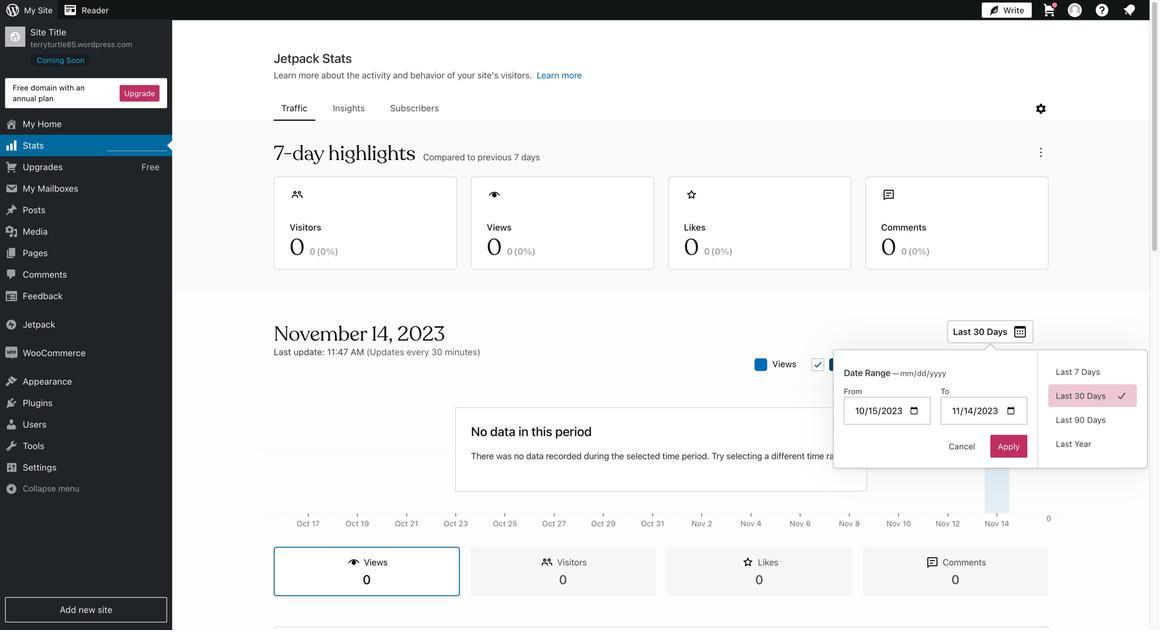 Task type: vqa. For each thing, say whether or not it's contained in the screenshot.
period.
yes



Task type: describe. For each thing, give the bounding box(es) containing it.
0 horizontal spatial data
[[491, 424, 516, 439]]

2 for nov 2
[[708, 520, 713, 529]]

stats link
[[0, 135, 172, 157]]

%) for views 0 0 ( 0 %)
[[524, 246, 536, 257]]

users
[[23, 420, 47, 430]]

my for my mailboxes
[[23, 183, 35, 194]]

my home link
[[0, 113, 172, 135]]

during
[[584, 451, 610, 462]]

date range tooltip
[[834, 344, 1149, 469]]

days inside jetpack stats main content
[[988, 327, 1008, 337]]

upgrades
[[23, 162, 63, 172]]

comments for comments 0 0 ( 0 %)
[[882, 222, 927, 233]]

pages link
[[0, 243, 172, 264]]

0 vertical spatial site
[[38, 5, 53, 15]]

home
[[38, 119, 62, 129]]

2 for 100,000 2 0
[[1047, 388, 1052, 397]]

0 inside likes 0
[[756, 573, 764, 587]]

my site link
[[0, 0, 58, 20]]

site inside site title terryturtle85.wordpress.com
[[30, 27, 46, 37]]

traffic
[[282, 103, 308, 113]]

insights
[[333, 103, 365, 113]]

november 14, 2023 last update: 11:47 am (updates every 30 minutes)
[[274, 322, 481, 358]]

To date field
[[941, 398, 1028, 425]]

selecting
[[727, 451, 763, 462]]

19
[[361, 520, 369, 529]]

soon
[[66, 56, 85, 65]]

%) for likes 0 0 ( 0 %)
[[721, 246, 733, 257]]

range
[[866, 368, 891, 379]]

14,
[[372, 322, 393, 347]]

november
[[274, 322, 367, 347]]

comments for comments
[[23, 270, 67, 280]]

site title terryturtle85.wordpress.com
[[30, 27, 132, 49]]

settings
[[23, 463, 57, 473]]

last for last 7 days button
[[1057, 367, 1073, 377]]

7 inside button
[[1075, 367, 1080, 377]]

free for free
[[142, 162, 160, 172]]

date range —
[[845, 368, 900, 379]]

there
[[471, 451, 494, 462]]

plugins
[[23, 398, 53, 409]]

days for last 7 days button
[[1082, 367, 1101, 377]]

last 90 days
[[1057, 416, 1107, 425]]

last 30 days inside jetpack stats main content
[[954, 327, 1008, 337]]

this
[[532, 424, 553, 439]]

( for likes 0 0 ( 0 %)
[[712, 246, 715, 257]]

subscribers link
[[383, 97, 447, 120]]

upgrade button
[[120, 85, 160, 102]]

comments 0
[[943, 558, 987, 587]]

( for views 0 0 ( 0 %)
[[514, 246, 518, 257]]

1 time from the left
[[663, 451, 680, 462]]

feedback link
[[0, 286, 172, 307]]

to
[[468, 152, 476, 162]]

with
[[59, 83, 74, 92]]

learn
[[274, 70, 296, 80]]

of
[[447, 70, 456, 80]]

add new site link
[[5, 598, 167, 623]]

oct for oct 19
[[346, 520, 359, 529]]

likes 0
[[756, 558, 779, 587]]

days
[[522, 152, 540, 162]]

last 90 days button
[[1049, 409, 1138, 432]]

27
[[558, 520, 567, 529]]

views for views 0 0 ( 0 %)
[[487, 222, 512, 233]]

woocommerce
[[23, 348, 86, 359]]

last 7 days
[[1057, 367, 1101, 377]]

%) for visitors 0 0 ( 0 %)
[[326, 246, 339, 257]]

a
[[765, 451, 770, 462]]

nov for nov 10
[[887, 520, 901, 529]]

oct 25
[[493, 520, 518, 529]]

coming soon
[[37, 56, 85, 65]]

tools link
[[0, 436, 172, 457]]

100,000 for 100,000 2 0
[[1023, 388, 1052, 397]]

range.
[[827, 451, 852, 462]]

views 0 0 ( 0 %)
[[487, 222, 536, 263]]

manage your notifications image
[[1123, 3, 1138, 18]]

day
[[293, 141, 324, 167]]

appearance link
[[0, 371, 172, 393]]

collapse
[[23, 484, 56, 494]]

oct 29
[[592, 520, 616, 529]]

cancel
[[950, 442, 976, 452]]

nov for nov 14
[[985, 520, 1000, 529]]

try
[[712, 451, 725, 462]]

learn more
[[537, 70, 582, 80]]

add
[[60, 605, 76, 616]]

visitors for visitors 0
[[557, 558, 587, 568]]

users link
[[0, 414, 172, 436]]

my for my home
[[23, 119, 35, 129]]

collapse menu
[[23, 484, 79, 494]]

jetpack stats main content
[[173, 50, 1150, 631]]

media
[[23, 227, 48, 237]]

write
[[1004, 5, 1025, 15]]

posts link
[[0, 200, 172, 221]]

visitors.
[[501, 70, 532, 80]]

my mailboxes link
[[0, 178, 172, 200]]

was
[[497, 451, 512, 462]]

0 inside comments 0
[[952, 573, 960, 587]]

recorded
[[546, 451, 582, 462]]

31
[[657, 520, 665, 529]]

minutes)
[[445, 347, 481, 358]]

pages
[[23, 248, 48, 259]]

nov 4
[[741, 520, 762, 529]]

last year
[[1057, 440, 1092, 449]]

visitors 0 0 ( 0 %)
[[290, 222, 339, 263]]

jetpack
[[23, 320, 55, 330]]

insights link
[[325, 97, 373, 120]]

site
[[98, 605, 112, 616]]

90
[[1075, 416, 1086, 425]]

%) for comments 0 0 ( 0 %)
[[918, 246, 931, 257]]

in
[[519, 424, 529, 439]]

oct for oct 27
[[543, 520, 556, 529]]

pager controls element
[[275, 628, 1049, 631]]

100,000 for 100,000
[[1023, 520, 1052, 529]]

last for last year button
[[1057, 440, 1073, 449]]



Task type: locate. For each thing, give the bounding box(es) containing it.
4
[[757, 520, 762, 529]]

14
[[1002, 520, 1010, 529]]

nov for nov 8
[[840, 520, 854, 529]]

4 oct from the left
[[444, 520, 457, 529]]

1 horizontal spatial free
[[142, 162, 160, 172]]

date
[[845, 368, 863, 379]]

oct left 19
[[346, 520, 359, 529]]

0
[[290, 233, 305, 263], [487, 233, 502, 263], [685, 233, 700, 263], [882, 233, 897, 263], [310, 246, 316, 257], [321, 246, 326, 257], [507, 246, 513, 257], [518, 246, 524, 257], [705, 246, 710, 257], [715, 246, 721, 257], [902, 246, 908, 257], [913, 246, 918, 257], [1047, 515, 1052, 524], [363, 573, 371, 587], [560, 573, 567, 587], [756, 573, 764, 587], [952, 573, 960, 587]]

data right 'no'
[[527, 451, 544, 462]]

and
[[393, 70, 408, 80]]

0 inside views 0
[[363, 573, 371, 587]]

0 horizontal spatial free
[[13, 83, 28, 92]]

10
[[903, 520, 912, 529]]

likes for likes 0
[[758, 558, 779, 568]]

0 horizontal spatial 2
[[708, 520, 713, 529]]

time left range.
[[808, 451, 825, 462]]

4 ( from the left
[[909, 246, 913, 257]]

0 horizontal spatial the
[[347, 70, 360, 80]]

nov
[[692, 520, 706, 529], [741, 520, 755, 529], [790, 520, 804, 529], [840, 520, 854, 529], [887, 520, 901, 529], [936, 520, 951, 529], [985, 520, 1000, 529]]

there was no data recorded during the selected time period. try selecting a different time range.
[[471, 451, 852, 462]]

0 vertical spatial visitors
[[290, 222, 322, 233]]

1 vertical spatial 30
[[432, 347, 443, 358]]

nov left 10
[[887, 520, 901, 529]]

( inside views 0 0 ( 0 %)
[[514, 246, 518, 257]]

0 horizontal spatial visitors
[[290, 222, 322, 233]]

8 oct from the left
[[641, 520, 654, 529]]

2 nov from the left
[[741, 520, 755, 529]]

oct left 23 at the bottom of the page
[[444, 520, 457, 529]]

menu
[[274, 97, 1034, 121]]

7 inside jetpack stats main content
[[514, 152, 519, 162]]

0 horizontal spatial comments
[[23, 270, 67, 280]]

7-day highlights
[[274, 141, 416, 167]]

views inside views 0
[[364, 558, 388, 568]]

last 30 days
[[954, 327, 1008, 337], [1057, 392, 1107, 401]]

oct for oct 21
[[395, 520, 408, 529]]

subscribers
[[390, 103, 439, 113]]

my for my site
[[24, 5, 36, 15]]

0 horizontal spatial 30
[[432, 347, 443, 358]]

0 vertical spatial 30
[[974, 327, 985, 337]]

visitors for visitors 0 0 ( 0 %)
[[290, 222, 322, 233]]

nov for nov 12
[[936, 520, 951, 529]]

mailboxes
[[38, 183, 78, 194]]

( inside visitors 0 0 ( 0 %)
[[317, 246, 321, 257]]

0 horizontal spatial views
[[364, 558, 388, 568]]

1 vertical spatial 100,000
[[1023, 520, 1052, 529]]

30 inside date range tooltip
[[1075, 392, 1086, 401]]

time image
[[1154, 49, 1160, 60]]

last 30 days button
[[948, 321, 1034, 344], [1049, 385, 1138, 408]]

7 left days
[[514, 152, 519, 162]]

tools
[[23, 441, 44, 452]]

comments for comments 0
[[943, 558, 987, 568]]

free up annual plan
[[13, 83, 28, 92]]

my left home
[[23, 119, 35, 129]]

img image
[[5, 319, 18, 331], [5, 347, 18, 360]]

domain
[[31, 83, 57, 92]]

data left the in
[[491, 424, 516, 439]]

menu inside jetpack stats main content
[[274, 97, 1034, 121]]

oct for oct 17
[[297, 520, 310, 529]]

1 horizontal spatial last 30 days button
[[1049, 385, 1138, 408]]

7 nov from the left
[[985, 520, 1000, 529]]

menu containing traffic
[[274, 97, 1034, 121]]

nov 6
[[790, 520, 811, 529]]

oct for oct 31
[[641, 520, 654, 529]]

%) inside views 0 0 ( 0 %)
[[524, 246, 536, 257]]

2 vertical spatial my
[[23, 183, 35, 194]]

last inside november 14, 2023 last update: 11:47 am (updates every 30 minutes)
[[274, 347, 291, 358]]

comments inside 'link'
[[23, 270, 67, 280]]

5 oct from the left
[[493, 520, 506, 529]]

jetpack stats
[[274, 51, 352, 66]]

nov right 31
[[692, 520, 706, 529]]

nov 14
[[985, 520, 1010, 529]]

0 vertical spatial free
[[13, 83, 28, 92]]

30 inside november 14, 2023 last update: 11:47 am (updates every 30 minutes)
[[432, 347, 443, 358]]

7 oct from the left
[[592, 520, 605, 529]]

comments link
[[0, 264, 172, 286]]

1 nov from the left
[[692, 520, 706, 529]]

2 inside 100,000 2 0
[[1047, 388, 1052, 397]]

1 vertical spatial last 30 days
[[1057, 392, 1107, 401]]

oct left 31
[[641, 520, 654, 529]]

days inside button
[[1088, 416, 1107, 425]]

free down highest hourly views 0 image
[[142, 162, 160, 172]]

2 left 'nov 4'
[[708, 520, 713, 529]]

1 horizontal spatial 2
[[1047, 388, 1052, 397]]

views inside views 0 0 ( 0 %)
[[487, 222, 512, 233]]

5 nov from the left
[[887, 520, 901, 529]]

compared
[[423, 152, 465, 162]]

last for last 30 days button in date range tooltip
[[1057, 392, 1073, 401]]

nov left '6'
[[790, 520, 804, 529]]

0 horizontal spatial last 30 days
[[954, 327, 1008, 337]]

more
[[299, 70, 319, 80]]

0 vertical spatial 2
[[1047, 388, 1052, 397]]

None checkbox
[[812, 359, 825, 372]]

0 inside 100,000 2 0
[[1047, 515, 1052, 524]]

views for views
[[773, 359, 797, 370]]

2
[[1047, 388, 1052, 397], [708, 520, 713, 529]]

1 100,000 from the top
[[1023, 388, 1052, 397]]

my home
[[23, 119, 62, 129]]

oct left 17
[[297, 520, 310, 529]]

100,000
[[1023, 388, 1052, 397], [1023, 520, 1052, 529]]

7 up 90
[[1075, 367, 1080, 377]]

last 30 days button inside date range tooltip
[[1049, 385, 1138, 408]]

my site
[[24, 5, 53, 15]]

1 vertical spatial likes
[[758, 558, 779, 568]]

oct 19
[[346, 520, 369, 529]]

2 down last 7 days button
[[1047, 388, 1052, 397]]

nov left 14
[[985, 520, 1000, 529]]

0 vertical spatial my
[[24, 5, 36, 15]]

traffic link
[[274, 97, 315, 120]]

posts
[[23, 205, 45, 215]]

behavior
[[411, 70, 445, 80]]

0 horizontal spatial last 30 days button
[[948, 321, 1034, 344]]

2 oct from the left
[[346, 520, 359, 529]]

nov for nov 6
[[790, 520, 804, 529]]

an
[[76, 83, 85, 92]]

17
[[312, 520, 320, 529]]

From date field
[[845, 398, 931, 425]]

reader
[[82, 5, 109, 15]]

1 horizontal spatial likes
[[758, 558, 779, 568]]

help image
[[1095, 3, 1111, 18]]

likes inside likes 0 0 ( 0 %)
[[685, 222, 706, 233]]

write link
[[983, 0, 1033, 20]]

views 0
[[363, 558, 388, 587]]

1 ( from the left
[[317, 246, 321, 257]]

img image for jetpack
[[5, 319, 18, 331]]

visitors 0
[[557, 558, 587, 587]]

plugins link
[[0, 393, 172, 414]]

img image left woocommerce
[[5, 347, 18, 360]]

title
[[48, 27, 66, 37]]

the
[[347, 70, 360, 80], [612, 451, 625, 462]]

no
[[471, 424, 488, 439]]

1 vertical spatial visitors
[[557, 558, 587, 568]]

img image left jetpack
[[5, 319, 18, 331]]

oct for oct 29
[[592, 520, 605, 529]]

100,000 right 14
[[1023, 520, 1052, 529]]

6
[[807, 520, 811, 529]]

none date field inside date range tooltip
[[900, 367, 967, 380]]

oct 31
[[641, 520, 665, 529]]

0 vertical spatial data
[[491, 424, 516, 439]]

last 30 days inside date range tooltip
[[1057, 392, 1107, 401]]

activity
[[362, 70, 391, 80]]

1 horizontal spatial 7
[[1075, 367, 1080, 377]]

menu
[[58, 484, 79, 494]]

1 vertical spatial free
[[142, 162, 160, 172]]

1 horizontal spatial views
[[487, 222, 512, 233]]

6 nov from the left
[[936, 520, 951, 529]]

days inside button
[[1082, 367, 1101, 377]]

last 30 days button inside jetpack stats main content
[[948, 321, 1034, 344]]

media link
[[0, 221, 172, 243]]

%) inside likes 0 0 ( 0 %)
[[721, 246, 733, 257]]

your
[[458, 70, 475, 80]]

0 vertical spatial 100,000
[[1023, 388, 1052, 397]]

nov 12
[[936, 520, 961, 529]]

last for the last 90 days button
[[1057, 416, 1073, 425]]

1 horizontal spatial visitors
[[557, 558, 587, 568]]

1 %) from the left
[[326, 246, 339, 257]]

cancel button
[[942, 436, 984, 458]]

last inside button
[[1057, 416, 1073, 425]]

23
[[459, 520, 468, 529]]

0 vertical spatial views
[[487, 222, 512, 233]]

1 horizontal spatial last 30 days
[[1057, 392, 1107, 401]]

2 vertical spatial comments
[[943, 558, 987, 568]]

feedback
[[23, 291, 63, 302]]

0 vertical spatial 7
[[514, 152, 519, 162]]

3 oct from the left
[[395, 520, 408, 529]]

1 vertical spatial the
[[612, 451, 625, 462]]

comments inside comments 0 0 ( 0 %)
[[882, 222, 927, 233]]

30
[[974, 327, 985, 337], [432, 347, 443, 358], [1075, 392, 1086, 401]]

site up the title
[[38, 5, 53, 15]]

0 vertical spatial likes
[[685, 222, 706, 233]]

my mailboxes
[[23, 183, 78, 194]]

the right during
[[612, 451, 625, 462]]

site left the title
[[30, 27, 46, 37]]

1 horizontal spatial comments
[[882, 222, 927, 233]]

1 horizontal spatial time
[[808, 451, 825, 462]]

1 vertical spatial 7
[[1075, 367, 1080, 377]]

0 vertical spatial last 30 days
[[954, 327, 1008, 337]]

8
[[856, 520, 861, 529]]

2 %) from the left
[[524, 246, 536, 257]]

oct left 29
[[592, 520, 605, 529]]

oct left 21
[[395, 520, 408, 529]]

3 nov from the left
[[790, 520, 804, 529]]

1 horizontal spatial 30
[[974, 327, 985, 337]]

1 img image from the top
[[5, 319, 18, 331]]

1 horizontal spatial data
[[527, 451, 544, 462]]

3 ( from the left
[[712, 246, 715, 257]]

21
[[410, 520, 418, 529]]

highlights
[[329, 141, 416, 167]]

2 100,000 from the top
[[1023, 520, 1052, 529]]

my profile image
[[1069, 3, 1083, 17]]

highest hourly views 0 image
[[107, 143, 167, 151]]

likes for likes 0 0 ( 0 %)
[[685, 222, 706, 233]]

the right about
[[347, 70, 360, 80]]

my left reader link
[[24, 5, 36, 15]]

29
[[607, 520, 616, 529]]

6 oct from the left
[[543, 520, 556, 529]]

settings link
[[0, 457, 172, 479]]

likes inside likes 0
[[758, 558, 779, 568]]

0 inside visitors 0
[[560, 573, 567, 587]]

2 img image from the top
[[5, 347, 18, 360]]

nov left the 12 at the bottom right
[[936, 520, 951, 529]]

1 vertical spatial data
[[527, 451, 544, 462]]

0 horizontal spatial 7
[[514, 152, 519, 162]]

1 oct from the left
[[297, 520, 310, 529]]

1 vertical spatial last 30 days button
[[1049, 385, 1138, 408]]

nov for nov 2
[[692, 520, 706, 529]]

1 vertical spatial views
[[773, 359, 797, 370]]

nov for nov 4
[[741, 520, 755, 529]]

1 horizontal spatial the
[[612, 451, 625, 462]]

nov 8
[[840, 520, 861, 529]]

25
[[508, 520, 518, 529]]

likes 0 0 ( 0 %)
[[685, 222, 733, 263]]

0 horizontal spatial time
[[663, 451, 680, 462]]

none checkbox inside jetpack stats main content
[[812, 359, 825, 372]]

1 vertical spatial my
[[23, 119, 35, 129]]

100,000 up to date field
[[1023, 388, 1052, 397]]

7-
[[274, 141, 293, 167]]

2 time from the left
[[808, 451, 825, 462]]

2 vertical spatial views
[[364, 558, 388, 568]]

None date field
[[900, 367, 967, 380]]

0 vertical spatial last 30 days button
[[948, 321, 1034, 344]]

%) inside visitors 0 0 ( 0 %)
[[326, 246, 339, 257]]

0 vertical spatial img image
[[5, 319, 18, 331]]

2 horizontal spatial comments
[[943, 558, 987, 568]]

views for views 0
[[364, 558, 388, 568]]

1 vertical spatial comments
[[23, 270, 67, 280]]

img image for woocommerce
[[5, 347, 18, 360]]

4 %) from the left
[[918, 246, 931, 257]]

site's
[[478, 70, 499, 80]]

nov left 8 at the bottom right
[[840, 520, 854, 529]]

0 vertical spatial comments
[[882, 222, 927, 233]]

nov 2
[[692, 520, 713, 529]]

oct 27
[[543, 520, 567, 529]]

12
[[953, 520, 961, 529]]

oct left "27"
[[543, 520, 556, 529]]

img image inside jetpack link
[[5, 319, 18, 331]]

( inside comments 0 0 ( 0 %)
[[909, 246, 913, 257]]

2 ( from the left
[[514, 246, 518, 257]]

0 vertical spatial the
[[347, 70, 360, 80]]

visitors inside visitors 0 0 ( 0 %)
[[290, 222, 322, 233]]

( for comments 0 0 ( 0 %)
[[909, 246, 913, 257]]

apply
[[999, 442, 1021, 452]]

days for the last 90 days button
[[1088, 416, 1107, 425]]

days for last 30 days button in date range tooltip
[[1088, 392, 1107, 401]]

upgrade
[[124, 89, 155, 98]]

time left period.
[[663, 451, 680, 462]]

free domain with an annual plan
[[13, 83, 85, 103]]

1 vertical spatial site
[[30, 27, 46, 37]]

( for visitors 0 0 ( 0 %)
[[317, 246, 321, 257]]

0 horizontal spatial likes
[[685, 222, 706, 233]]

nov left 4
[[741, 520, 755, 529]]

2 horizontal spatial views
[[773, 359, 797, 370]]

3 %) from the left
[[721, 246, 733, 257]]

the inside jetpack stats learn more about the activity and behavior of your site's visitors. learn more
[[347, 70, 360, 80]]

oct for oct 23
[[444, 520, 457, 529]]

1 vertical spatial 2
[[708, 520, 713, 529]]

%) inside comments 0 0 ( 0 %)
[[918, 246, 931, 257]]

1 vertical spatial img image
[[5, 347, 18, 360]]

4 nov from the left
[[840, 520, 854, 529]]

oct for oct 25
[[493, 520, 506, 529]]

oct left '25'
[[493, 520, 506, 529]]

oct 17
[[297, 520, 320, 529]]

year
[[1075, 440, 1092, 449]]

apply button
[[991, 436, 1028, 458]]

about
[[322, 70, 345, 80]]

2 horizontal spatial 30
[[1075, 392, 1086, 401]]

my up posts
[[23, 183, 35, 194]]

my shopping cart image
[[1043, 3, 1058, 18]]

compared to previous 7 days
[[423, 152, 540, 162]]

my
[[24, 5, 36, 15], [23, 119, 35, 129], [23, 183, 35, 194]]

2 vertical spatial 30
[[1075, 392, 1086, 401]]

( inside likes 0 0 ( 0 %)
[[712, 246, 715, 257]]

free inside free domain with an annual plan
[[13, 83, 28, 92]]

free for free domain with an annual plan
[[13, 83, 28, 92]]

img image inside 'woocommerce' link
[[5, 347, 18, 360]]

11:47
[[327, 347, 348, 358]]

visitors
[[290, 222, 322, 233], [557, 558, 587, 568]]



